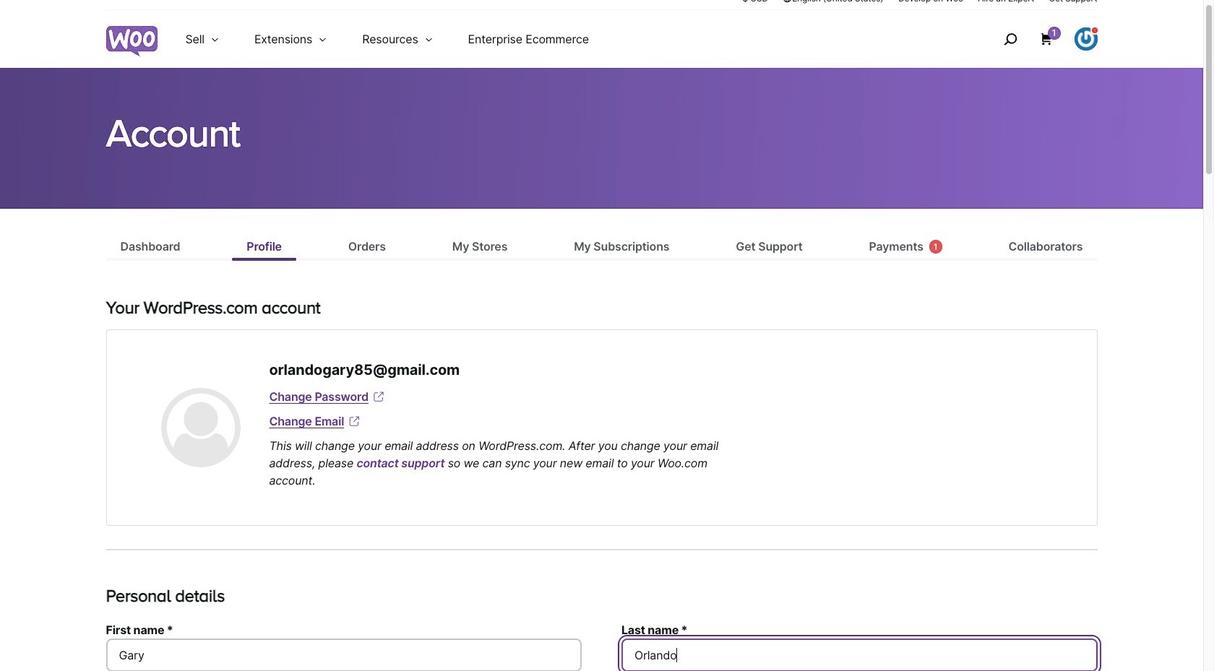 Task type: describe. For each thing, give the bounding box(es) containing it.
open account menu image
[[1075, 27, 1098, 51]]

1 horizontal spatial external link image
[[372, 390, 386, 404]]

service navigation menu element
[[973, 16, 1098, 63]]



Task type: vqa. For each thing, say whether or not it's contained in the screenshot.
external link icon
yes



Task type: locate. For each thing, give the bounding box(es) containing it.
search image
[[999, 27, 1022, 51]]

external link image
[[372, 390, 386, 404], [347, 414, 362, 429]]

0 horizontal spatial external link image
[[347, 414, 362, 429]]

1 vertical spatial external link image
[[347, 414, 362, 429]]

None text field
[[106, 639, 582, 672], [622, 639, 1098, 672], [106, 639, 582, 672], [622, 639, 1098, 672]]

0 vertical spatial external link image
[[372, 390, 386, 404]]

gravatar image image
[[161, 388, 240, 468]]



